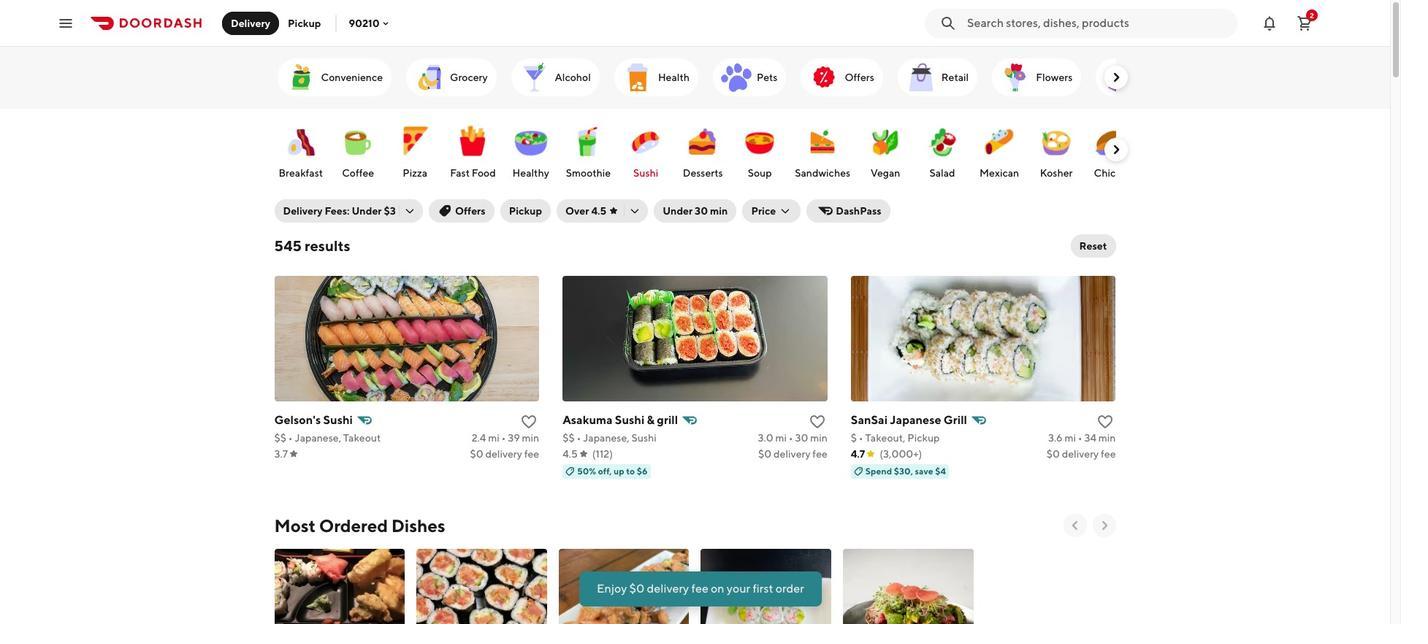 Task type: locate. For each thing, give the bounding box(es) containing it.
0 vertical spatial 4.5
[[592, 205, 607, 217]]

retail link
[[898, 58, 978, 96]]

0 horizontal spatial $​0
[[470, 449, 483, 460]]

30 inside button
[[695, 205, 708, 217]]

0 horizontal spatial $​0 delivery fee
[[470, 449, 539, 460]]

asakuma sushi & grill
[[563, 414, 678, 428]]

delivery right $0
[[647, 582, 689, 596]]

2 japanese, from the left
[[583, 433, 630, 444]]

1 vertical spatial 4.5
[[563, 449, 578, 460]]

next button of carousel image down store search: begin typing to search for stores available on doordash text field
[[1109, 70, 1124, 85]]

min down click to add this store to your saved list image
[[811, 433, 828, 444]]

0 vertical spatial pickup
[[288, 17, 321, 29]]

2 under from the left
[[663, 205, 693, 217]]

fee for sansai japanese grill
[[1101, 449, 1116, 460]]

$​0 delivery fee down 2.4 mi • 39 min at the left
[[470, 449, 539, 460]]

0 horizontal spatial pickup
[[288, 17, 321, 29]]

pickup down the japanese
[[908, 433, 940, 444]]

soup
[[748, 167, 772, 179]]

4.5
[[592, 205, 607, 217], [563, 449, 578, 460]]

2 mi from the left
[[776, 433, 787, 444]]

pickup button down healthy
[[500, 200, 551, 223]]

1 horizontal spatial under
[[663, 205, 693, 217]]

open menu image
[[57, 14, 75, 32]]

3 items, open order cart image
[[1296, 14, 1314, 32]]

1 vertical spatial pickup button
[[500, 200, 551, 223]]

retail image
[[904, 60, 939, 95]]

2 horizontal spatial $​0 delivery fee
[[1047, 449, 1116, 460]]

1 horizontal spatial mi
[[776, 433, 787, 444]]

90210 button
[[349, 17, 391, 29]]

2.4 mi • 39 min
[[472, 433, 539, 444]]

first
[[753, 582, 774, 596]]

sushi up $$ • japanese, takeout at bottom
[[323, 414, 353, 428]]

japanese, up the (112)
[[583, 433, 630, 444]]

spend
[[866, 466, 893, 477]]

$​0 down 3.0 on the right bottom of the page
[[759, 449, 772, 460]]

1 $​0 from the left
[[470, 449, 483, 460]]

1 horizontal spatial $​0
[[759, 449, 772, 460]]

alcohol
[[555, 72, 591, 83]]

1 horizontal spatial 4.5
[[592, 205, 607, 217]]

• right 3.0 on the right bottom of the page
[[789, 433, 793, 444]]

3 $​0 from the left
[[1047, 449, 1060, 460]]

$​0 down '2.4'
[[470, 449, 483, 460]]

$​0 delivery fee
[[470, 449, 539, 460], [759, 449, 828, 460], [1047, 449, 1116, 460]]

mi right '2.4'
[[488, 433, 500, 444]]

$4
[[936, 466, 946, 477]]

545
[[274, 238, 302, 254]]

min
[[710, 205, 728, 217], [522, 433, 539, 444], [811, 433, 828, 444], [1099, 433, 1116, 444]]

$$
[[274, 433, 287, 444], [563, 433, 575, 444]]

delivery inside delivery button
[[231, 17, 270, 29]]

2 horizontal spatial mi
[[1065, 433, 1077, 444]]

your
[[727, 582, 751, 596]]

1 click to add this store to your saved list image from the left
[[520, 414, 538, 431]]

0 horizontal spatial offers
[[455, 205, 486, 217]]

delivery
[[486, 449, 522, 460], [774, 449, 811, 460], [1062, 449, 1099, 460], [647, 582, 689, 596]]

delivery down 3.6 mi • 34 min
[[1062, 449, 1099, 460]]

3 mi from the left
[[1065, 433, 1077, 444]]

pizza
[[403, 167, 428, 179]]

1 $​0 delivery fee from the left
[[470, 449, 539, 460]]

click to add this store to your saved list image up 3.6 mi • 34 min
[[1097, 414, 1115, 431]]

next button of carousel image
[[1109, 70, 1124, 85], [1097, 519, 1112, 533]]

$$ down asakuma
[[563, 433, 575, 444]]

pickup button
[[279, 11, 330, 35], [500, 200, 551, 223]]

min right 34
[[1099, 433, 1116, 444]]

japanese,
[[295, 433, 341, 444], [583, 433, 630, 444]]

smoothie
[[566, 167, 611, 179]]

sansai japanese grill
[[851, 414, 968, 428]]

fee down 3.6 mi • 34 min
[[1101, 449, 1116, 460]]

2 horizontal spatial pickup
[[908, 433, 940, 444]]

$$ for asakuma
[[563, 433, 575, 444]]

pickup button up convenience 'icon'
[[279, 11, 330, 35]]

0 horizontal spatial 30
[[695, 205, 708, 217]]

$​0 delivery fee down 3.6 mi • 34 min
[[1047, 449, 1116, 460]]

retail
[[942, 72, 969, 83]]

delivery
[[231, 17, 270, 29], [283, 205, 323, 217]]

0 vertical spatial delivery
[[231, 17, 270, 29]]

health
[[658, 72, 690, 83]]

enjoy
[[597, 582, 627, 596]]

1 vertical spatial 30
[[795, 433, 809, 444]]

flowers image
[[998, 60, 1034, 95]]

under 30 min button
[[654, 200, 737, 223]]

3.6
[[1049, 433, 1063, 444]]

50%
[[577, 466, 596, 477]]

fee down 2.4 mi • 39 min at the left
[[525, 449, 539, 460]]

offers inside offers button
[[455, 205, 486, 217]]

mi right 3.6
[[1065, 433, 1077, 444]]

2 $​0 delivery fee from the left
[[759, 449, 828, 460]]

up
[[614, 466, 625, 477]]

0 vertical spatial offers
[[845, 72, 875, 83]]

0 horizontal spatial under
[[352, 205, 382, 217]]

• left 39
[[502, 433, 506, 444]]

4.5 inside "button"
[[592, 205, 607, 217]]

3 • from the left
[[577, 433, 581, 444]]

30
[[695, 205, 708, 217], [795, 433, 809, 444]]

under
[[352, 205, 382, 217], [663, 205, 693, 217]]

pets image
[[719, 60, 754, 95]]

3 $​0 delivery fee from the left
[[1047, 449, 1116, 460]]

notification bell image
[[1261, 14, 1279, 32]]

under down desserts
[[663, 205, 693, 217]]

0 horizontal spatial click to add this store to your saved list image
[[520, 414, 538, 431]]

$​0 delivery fee down '3.0 mi • 30 min'
[[759, 449, 828, 460]]

japanese
[[890, 414, 942, 428]]

0 horizontal spatial mi
[[488, 433, 500, 444]]

Store search: begin typing to search for stores available on DoorDash text field
[[968, 15, 1229, 31]]

$0
[[630, 582, 645, 596]]

click to add this store to your saved list image up 2.4 mi • 39 min at the left
[[520, 414, 538, 431]]

health link
[[615, 58, 699, 96]]

sushi
[[634, 167, 659, 179], [323, 414, 353, 428], [615, 414, 645, 428], [632, 433, 657, 444]]

2 horizontal spatial $​0
[[1047, 449, 1060, 460]]

mi for gelson's sushi
[[488, 433, 500, 444]]

next button of carousel image
[[1109, 143, 1124, 157]]

&
[[647, 414, 655, 428]]

3.6 mi • 34 min
[[1049, 433, 1116, 444]]

• down gelson's
[[289, 433, 293, 444]]

order
[[776, 582, 805, 596]]

delivery for sansai japanese grill
[[1062, 449, 1099, 460]]

1 horizontal spatial delivery
[[283, 205, 323, 217]]

0 horizontal spatial pickup button
[[279, 11, 330, 35]]

0 horizontal spatial delivery
[[231, 17, 270, 29]]

$$ up 3.7
[[274, 433, 287, 444]]

delivery down '3.0 mi • 30 min'
[[774, 449, 811, 460]]

click to add this store to your saved list image for gelson's sushi
[[520, 414, 538, 431]]

1 horizontal spatial pickup
[[509, 205, 542, 217]]

pickup
[[288, 17, 321, 29], [509, 205, 542, 217], [908, 433, 940, 444]]

most ordered dishes
[[274, 516, 445, 536]]

takeout
[[343, 433, 381, 444]]

delivery button
[[222, 11, 279, 35]]

$$ • japanese, sushi
[[563, 433, 657, 444]]

2 button
[[1291, 8, 1320, 38]]

1 vertical spatial delivery
[[283, 205, 323, 217]]

pickup right delivery button
[[288, 17, 321, 29]]

offers down fast food
[[455, 205, 486, 217]]

30 down desserts
[[695, 205, 708, 217]]

4.5 right over
[[592, 205, 607, 217]]

• down asakuma
[[577, 433, 581, 444]]

gelson's sushi
[[274, 414, 353, 428]]

min down desserts
[[710, 205, 728, 217]]

50% off, up to $6
[[577, 466, 648, 477]]

30 right 3.0 on the right bottom of the page
[[795, 433, 809, 444]]

fee for asakuma sushi & grill
[[813, 449, 828, 460]]

fast
[[450, 167, 470, 179]]

1 vertical spatial offers
[[455, 205, 486, 217]]

1 horizontal spatial $​0 delivery fee
[[759, 449, 828, 460]]

under left $3
[[352, 205, 382, 217]]

4.5 up 50%
[[563, 449, 578, 460]]

fee down '3.0 mi • 30 min'
[[813, 449, 828, 460]]

1 horizontal spatial click to add this store to your saved list image
[[1097, 414, 1115, 431]]

next button of carousel image right previous button of carousel icon
[[1097, 519, 1112, 533]]

sushi left &
[[615, 414, 645, 428]]

mi for asakuma sushi & grill
[[776, 433, 787, 444]]

alcohol image
[[517, 60, 552, 95]]

1 vertical spatial next button of carousel image
[[1097, 519, 1112, 533]]

convenience
[[321, 72, 383, 83]]

dashpass button
[[807, 200, 891, 223]]

min for sansai japanese grill
[[1099, 433, 1116, 444]]

39
[[508, 433, 520, 444]]

mi for sansai japanese grill
[[1065, 433, 1077, 444]]

asakuma
[[563, 414, 613, 428]]

0 horizontal spatial 4.5
[[563, 449, 578, 460]]

desserts
[[683, 167, 723, 179]]

japanese, down gelson's sushi
[[295, 433, 341, 444]]

2 $​0 from the left
[[759, 449, 772, 460]]

0 vertical spatial 30
[[695, 205, 708, 217]]

1 horizontal spatial japanese,
[[583, 433, 630, 444]]

breakfast
[[279, 167, 323, 179]]

takeout,
[[866, 433, 906, 444]]

japanese, for asakuma
[[583, 433, 630, 444]]

$$ for gelson's
[[274, 433, 287, 444]]

offers right "offers" icon
[[845, 72, 875, 83]]

reset
[[1080, 240, 1108, 252]]

fee
[[525, 449, 539, 460], [813, 449, 828, 460], [1101, 449, 1116, 460], [692, 582, 709, 596]]

(3,000+)
[[880, 449, 923, 460]]

under inside button
[[663, 205, 693, 217]]

1 horizontal spatial 30
[[795, 433, 809, 444]]

grocery link
[[406, 58, 497, 96]]

price
[[752, 205, 776, 217]]

1 horizontal spatial offers
[[845, 72, 875, 83]]

1 mi from the left
[[488, 433, 500, 444]]

$​0 down 3.6
[[1047, 449, 1060, 460]]

• right '$'
[[859, 433, 864, 444]]

grill
[[944, 414, 968, 428]]

$​0
[[470, 449, 483, 460], [759, 449, 772, 460], [1047, 449, 1060, 460]]

1 $$ from the left
[[274, 433, 287, 444]]

click to add this store to your saved list image
[[520, 414, 538, 431], [1097, 414, 1115, 431]]

1 vertical spatial pickup
[[509, 205, 542, 217]]

1 horizontal spatial $$
[[563, 433, 575, 444]]

4.7
[[851, 449, 866, 460]]

2 click to add this store to your saved list image from the left
[[1097, 414, 1115, 431]]

2 • from the left
[[502, 433, 506, 444]]

delivery down 2.4 mi • 39 min at the left
[[486, 449, 522, 460]]

1 japanese, from the left
[[295, 433, 341, 444]]

$6
[[637, 466, 648, 477]]

min right 39
[[522, 433, 539, 444]]

delivery for gelson's sushi
[[486, 449, 522, 460]]

mi right 3.0 on the right bottom of the page
[[776, 433, 787, 444]]

enjoy $0 delivery fee on your first order
[[597, 582, 805, 596]]

2 $$ from the left
[[563, 433, 575, 444]]

fee left "on"
[[692, 582, 709, 596]]

0 horizontal spatial japanese,
[[295, 433, 341, 444]]

0 horizontal spatial $$
[[274, 433, 287, 444]]

chicken
[[1094, 167, 1133, 179]]

• left 34
[[1079, 433, 1083, 444]]

offers
[[845, 72, 875, 83], [455, 205, 486, 217]]

pickup down healthy
[[509, 205, 542, 217]]



Task type: describe. For each thing, give the bounding box(es) containing it.
$$ • japanese, takeout
[[274, 433, 381, 444]]

sushi down &
[[632, 433, 657, 444]]

over 4.5 button
[[557, 200, 648, 223]]

delivery for delivery fees: under $3
[[283, 205, 323, 217]]

grill
[[657, 414, 678, 428]]

5 • from the left
[[859, 433, 864, 444]]

545 results
[[274, 238, 351, 254]]

$​0 for gelson's sushi
[[470, 449, 483, 460]]

previous button of carousel image
[[1068, 519, 1083, 533]]

japanese, for gelson's
[[295, 433, 341, 444]]

health image
[[620, 60, 655, 95]]

convenience image
[[283, 60, 318, 95]]

offers inside the offers link
[[845, 72, 875, 83]]

results
[[305, 238, 351, 254]]

gelson's
[[274, 414, 321, 428]]

convenience link
[[277, 58, 392, 96]]

ordered
[[319, 516, 388, 536]]

$​0 delivery fee for &
[[759, 449, 828, 460]]

0 vertical spatial pickup button
[[279, 11, 330, 35]]

pets
[[757, 72, 778, 83]]

1 horizontal spatial pickup button
[[500, 200, 551, 223]]

healthy
[[513, 167, 549, 179]]

2.4
[[472, 433, 486, 444]]

$
[[851, 433, 857, 444]]

1 • from the left
[[289, 433, 293, 444]]

to
[[627, 466, 635, 477]]

4 • from the left
[[789, 433, 793, 444]]

grocery
[[450, 72, 488, 83]]

delivery for delivery
[[231, 17, 270, 29]]

reset button
[[1071, 235, 1116, 258]]

$30,
[[894, 466, 913, 477]]

price button
[[743, 200, 801, 223]]

coffee
[[342, 167, 374, 179]]

sansai
[[851, 414, 888, 428]]

flowers
[[1036, 72, 1073, 83]]

spend $30, save $4
[[866, 466, 946, 477]]

min inside button
[[710, 205, 728, 217]]

on
[[711, 582, 725, 596]]

catering image
[[1102, 60, 1137, 95]]

2
[[1310, 11, 1315, 19]]

food
[[472, 167, 496, 179]]

alcohol link
[[511, 58, 600, 96]]

offers link
[[801, 58, 883, 96]]

dashpass
[[836, 205, 882, 217]]

2 vertical spatial pickup
[[908, 433, 940, 444]]

dishes
[[392, 516, 445, 536]]

under 30 min
[[663, 205, 728, 217]]

90210
[[349, 17, 380, 29]]

fast food
[[450, 167, 496, 179]]

fees:
[[325, 205, 350, 217]]

pets link
[[713, 58, 787, 96]]

offers button
[[429, 200, 495, 223]]

min for asakuma sushi & grill
[[811, 433, 828, 444]]

sushi left desserts
[[634, 167, 659, 179]]

6 • from the left
[[1079, 433, 1083, 444]]

kosher
[[1040, 167, 1073, 179]]

min for gelson's sushi
[[522, 433, 539, 444]]

$ • takeout, pickup
[[851, 433, 940, 444]]

0 vertical spatial next button of carousel image
[[1109, 70, 1124, 85]]

grocery image
[[412, 60, 447, 95]]

click to add this store to your saved list image
[[809, 414, 826, 431]]

3.0
[[758, 433, 774, 444]]

mexican
[[980, 167, 1020, 179]]

$​0 for sansai japanese grill
[[1047, 449, 1060, 460]]

off,
[[598, 466, 612, 477]]

vegan
[[871, 167, 901, 179]]

3.0 mi • 30 min
[[758, 433, 828, 444]]

over
[[566, 205, 589, 217]]

save
[[915, 466, 934, 477]]

$​0 for asakuma sushi & grill
[[759, 449, 772, 460]]

click to add this store to your saved list image for sansai japanese grill
[[1097, 414, 1115, 431]]

flowers link
[[993, 58, 1082, 96]]

$​0 delivery fee for grill
[[1047, 449, 1116, 460]]

most
[[274, 516, 316, 536]]

over 4.5
[[566, 205, 607, 217]]

offers image
[[807, 60, 842, 95]]

(112)
[[593, 449, 613, 460]]

delivery for asakuma sushi & grill
[[774, 449, 811, 460]]

salad
[[930, 167, 956, 179]]

3.7
[[274, 449, 288, 460]]

sandwiches
[[795, 167, 851, 179]]

delivery fees: under $3
[[283, 205, 396, 217]]

$3
[[384, 205, 396, 217]]

fee for gelson's sushi
[[525, 449, 539, 460]]

1 under from the left
[[352, 205, 382, 217]]

34
[[1085, 433, 1097, 444]]



Task type: vqa. For each thing, say whether or not it's contained in the screenshot.
Lettuce at the left
no



